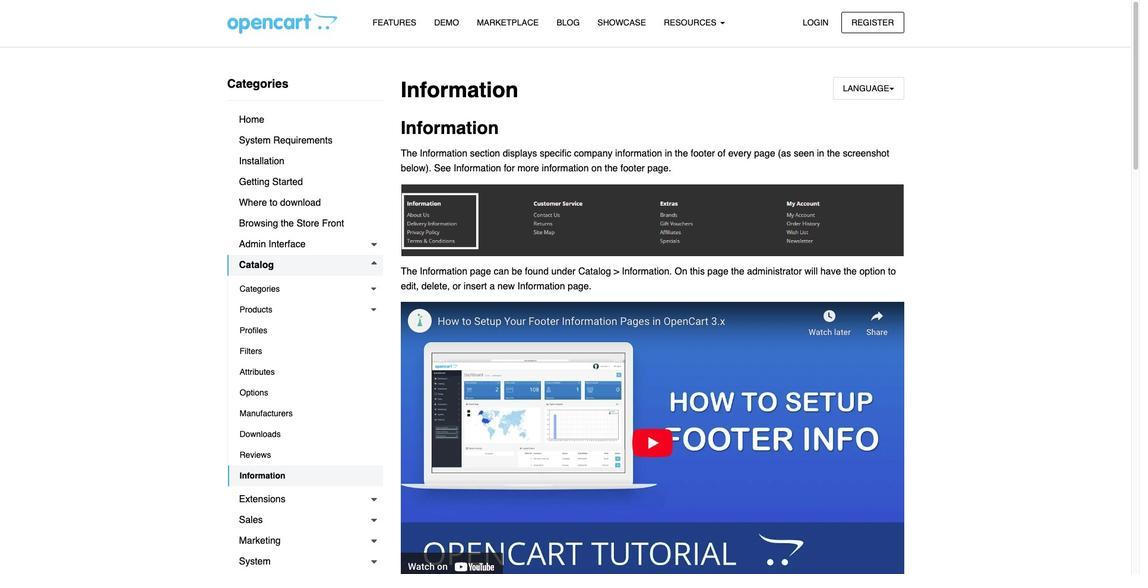 Task type: describe. For each thing, give the bounding box(es) containing it.
attributes
[[240, 368, 275, 377]]

filters
[[240, 347, 262, 356]]

(as
[[778, 148, 791, 159]]

delete,
[[421, 282, 450, 292]]

reviews
[[240, 451, 271, 460]]

register
[[852, 18, 894, 27]]

installation link
[[227, 151, 383, 172]]

the information page can be found under catalog > information. on this page the administrator will have the option to edit, delete, or insert a new information page.
[[401, 267, 896, 292]]

where to download link
[[227, 193, 383, 214]]

marketplace link
[[468, 12, 548, 33]]

1 horizontal spatial footer
[[691, 148, 715, 159]]

profiles
[[240, 326, 267, 336]]

system for system requirements
[[239, 135, 271, 146]]

showcase
[[598, 18, 646, 27]]

information1 image
[[401, 184, 904, 257]]

extensions link
[[227, 490, 383, 511]]

the left store
[[281, 219, 294, 229]]

under
[[551, 267, 576, 277]]

the right have
[[844, 267, 857, 277]]

getting started
[[239, 177, 303, 188]]

0 horizontal spatial catalog
[[239, 260, 274, 271]]

store
[[297, 219, 319, 229]]

found
[[525, 267, 549, 277]]

of
[[718, 148, 726, 159]]

blog link
[[548, 12, 589, 33]]

marketing
[[239, 536, 281, 547]]

below).
[[401, 163, 431, 174]]

download
[[280, 198, 321, 208]]

system requirements
[[239, 135, 333, 146]]

requirements
[[273, 135, 333, 146]]

seen
[[794, 148, 814, 159]]

extensions
[[239, 495, 286, 505]]

a
[[490, 282, 495, 292]]

will
[[805, 267, 818, 277]]

new
[[498, 282, 515, 292]]

specific
[[540, 148, 571, 159]]

>
[[614, 267, 619, 277]]

catalog link
[[227, 255, 383, 276]]

language button
[[833, 77, 904, 100]]

or
[[453, 282, 461, 292]]

filters link
[[228, 341, 383, 362]]

opencart - open source shopping cart solution image
[[227, 12, 337, 34]]

0 vertical spatial categories
[[227, 77, 289, 91]]

1 vertical spatial categories
[[240, 284, 280, 294]]

front
[[322, 219, 344, 229]]

option
[[860, 267, 886, 277]]

marketing link
[[227, 532, 383, 552]]

attributes link
[[228, 362, 383, 383]]

edit,
[[401, 282, 419, 292]]

manufacturers
[[240, 409, 293, 419]]

on
[[592, 163, 602, 174]]

reviews link
[[228, 445, 383, 466]]

0 horizontal spatial information
[[542, 163, 589, 174]]

the for the information page can be found under catalog > information. on this page the administrator will have the option to edit, delete, or insert a new information page.
[[401, 267, 417, 277]]

home link
[[227, 110, 383, 131]]

the left of at the right of the page
[[675, 148, 688, 159]]

admin interface link
[[227, 235, 383, 255]]

browsing the store front link
[[227, 214, 383, 235]]

system link
[[227, 552, 383, 573]]

screenshot
[[843, 148, 889, 159]]

see
[[434, 163, 451, 174]]

browsing the store front
[[239, 219, 344, 229]]

features link
[[364, 12, 425, 33]]

company
[[574, 148, 613, 159]]

installation
[[239, 156, 284, 167]]

information link
[[228, 466, 383, 487]]

features
[[373, 18, 416, 27]]

blog
[[557, 18, 580, 27]]

showcase link
[[589, 12, 655, 33]]

0 horizontal spatial page
[[470, 267, 491, 277]]

can
[[494, 267, 509, 277]]



Task type: vqa. For each thing, say whether or not it's contained in the screenshot.
Sales
yes



Task type: locate. For each thing, give the bounding box(es) containing it.
login
[[803, 18, 829, 27]]

profiles link
[[228, 321, 383, 341]]

displays
[[503, 148, 537, 159]]

page. inside "the information page can be found under catalog > information. on this page the administrator will have the option to edit, delete, or insert a new information page."
[[568, 282, 592, 292]]

to right "where"
[[270, 198, 278, 208]]

1 horizontal spatial information
[[615, 148, 662, 159]]

0 vertical spatial to
[[270, 198, 278, 208]]

insert
[[464, 282, 487, 292]]

in left of at the right of the page
[[665, 148, 672, 159]]

0 vertical spatial page.
[[648, 163, 671, 174]]

every
[[728, 148, 752, 159]]

the
[[675, 148, 688, 159], [827, 148, 840, 159], [605, 163, 618, 174], [281, 219, 294, 229], [731, 267, 744, 277], [844, 267, 857, 277]]

downloads link
[[228, 425, 383, 445]]

1 vertical spatial the
[[401, 267, 417, 277]]

1 vertical spatial to
[[888, 267, 896, 277]]

getting
[[239, 177, 270, 188]]

1 the from the top
[[401, 148, 417, 159]]

0 horizontal spatial page.
[[568, 282, 592, 292]]

browsing
[[239, 219, 278, 229]]

more
[[518, 163, 539, 174]]

to
[[270, 198, 278, 208], [888, 267, 896, 277]]

sales
[[239, 515, 263, 526]]

2 in from the left
[[817, 148, 824, 159]]

0 vertical spatial the
[[401, 148, 417, 159]]

0 vertical spatial information
[[615, 148, 662, 159]]

the inside the information section displays specific company information in the footer of every page (as seen in the screenshot below). see information for more information on the footer page.
[[401, 148, 417, 159]]

footer right on
[[621, 163, 645, 174]]

0 horizontal spatial footer
[[621, 163, 645, 174]]

in right seen
[[817, 148, 824, 159]]

to right option
[[888, 267, 896, 277]]

downloads
[[240, 430, 281, 439]]

1 vertical spatial system
[[239, 557, 271, 568]]

where to download
[[239, 198, 321, 208]]

to inside the where to download "link"
[[270, 198, 278, 208]]

catalog
[[239, 260, 274, 271], [578, 267, 611, 277]]

section
[[470, 148, 500, 159]]

manufacturers link
[[228, 404, 383, 425]]

home
[[239, 115, 264, 125]]

login link
[[793, 12, 839, 33]]

marketplace
[[477, 18, 539, 27]]

options
[[240, 388, 268, 398]]

the right on
[[605, 163, 618, 174]]

page. inside the information section displays specific company information in the footer of every page (as seen in the screenshot below). see information for more information on the footer page.
[[648, 163, 671, 174]]

2 system from the top
[[239, 557, 271, 568]]

1 horizontal spatial in
[[817, 148, 824, 159]]

this
[[690, 267, 705, 277]]

sales link
[[227, 511, 383, 532]]

interface
[[269, 239, 306, 250]]

0 vertical spatial system
[[239, 135, 271, 146]]

on
[[675, 267, 687, 277]]

the up 'below).'
[[401, 148, 417, 159]]

the left administrator
[[731, 267, 744, 277]]

to inside "the information page can be found under catalog > information. on this page the administrator will have the option to edit, delete, or insert a new information page."
[[888, 267, 896, 277]]

getting started link
[[227, 172, 383, 193]]

resources link
[[655, 12, 734, 33]]

categories link
[[228, 279, 383, 300]]

options link
[[228, 383, 383, 404]]

page. for information
[[648, 163, 671, 174]]

1 horizontal spatial page.
[[648, 163, 671, 174]]

page right this
[[707, 267, 729, 277]]

page for under
[[707, 267, 729, 277]]

the information section displays specific company information in the footer of every page (as seen in the screenshot below). see information for more information on the footer page.
[[401, 148, 889, 174]]

categories up products at the bottom left of page
[[240, 284, 280, 294]]

1 horizontal spatial catalog
[[578, 267, 611, 277]]

system down the home
[[239, 135, 271, 146]]

information.
[[622, 267, 672, 277]]

resources
[[664, 18, 719, 27]]

page for information
[[754, 148, 775, 159]]

page. down under
[[568, 282, 592, 292]]

0 vertical spatial footer
[[691, 148, 715, 159]]

admin interface
[[239, 239, 306, 250]]

the
[[401, 148, 417, 159], [401, 267, 417, 277]]

demo link
[[425, 12, 468, 33]]

page left (as
[[754, 148, 775, 159]]

the up "edit,"
[[401, 267, 417, 277]]

catalog down admin
[[239, 260, 274, 271]]

where
[[239, 198, 267, 208]]

system down marketing
[[239, 557, 271, 568]]

demo
[[434, 18, 459, 27]]

categories up the home
[[227, 77, 289, 91]]

have
[[821, 267, 841, 277]]

administrator
[[747, 267, 802, 277]]

page up the insert
[[470, 267, 491, 277]]

1 vertical spatial information
[[542, 163, 589, 174]]

0 horizontal spatial to
[[270, 198, 278, 208]]

catalog inside "the information page can be found under catalog > information. on this page the administrator will have the option to edit, delete, or insert a new information page."
[[578, 267, 611, 277]]

information right 'company'
[[615, 148, 662, 159]]

footer
[[691, 148, 715, 159], [621, 163, 645, 174]]

started
[[272, 177, 303, 188]]

1 system from the top
[[239, 135, 271, 146]]

the inside "the information page can be found under catalog > information. on this page the administrator will have the option to edit, delete, or insert a new information page."
[[401, 267, 417, 277]]

page
[[754, 148, 775, 159], [470, 267, 491, 277], [707, 267, 729, 277]]

information
[[615, 148, 662, 159], [542, 163, 589, 174]]

page inside the information section displays specific company information in the footer of every page (as seen in the screenshot below). see information for more information on the footer page.
[[754, 148, 775, 159]]

admin
[[239, 239, 266, 250]]

1 in from the left
[[665, 148, 672, 159]]

1 horizontal spatial page
[[707, 267, 729, 277]]

the right seen
[[827, 148, 840, 159]]

footer left of at the right of the page
[[691, 148, 715, 159]]

register link
[[841, 12, 904, 33]]

1 vertical spatial page.
[[568, 282, 592, 292]]

products link
[[228, 300, 383, 321]]

information down 'specific'
[[542, 163, 589, 174]]

page. for under
[[568, 282, 592, 292]]

0 horizontal spatial in
[[665, 148, 672, 159]]

2 horizontal spatial page
[[754, 148, 775, 159]]

page.
[[648, 163, 671, 174], [568, 282, 592, 292]]

1 vertical spatial footer
[[621, 163, 645, 174]]

for
[[504, 163, 515, 174]]

products
[[240, 305, 272, 315]]

language
[[843, 84, 889, 93]]

in
[[665, 148, 672, 159], [817, 148, 824, 159]]

1 horizontal spatial to
[[888, 267, 896, 277]]

the for the information section displays specific company information in the footer of every page (as seen in the screenshot below). see information for more information on the footer page.
[[401, 148, 417, 159]]

catalog left the > on the right
[[578, 267, 611, 277]]

2 the from the top
[[401, 267, 417, 277]]

information
[[401, 78, 518, 102], [401, 118, 499, 138], [420, 148, 467, 159], [454, 163, 501, 174], [420, 267, 467, 277], [518, 282, 565, 292], [240, 472, 285, 481]]

system requirements link
[[227, 131, 383, 151]]

page. up information1 "image" at the top of page
[[648, 163, 671, 174]]

system for system
[[239, 557, 271, 568]]



